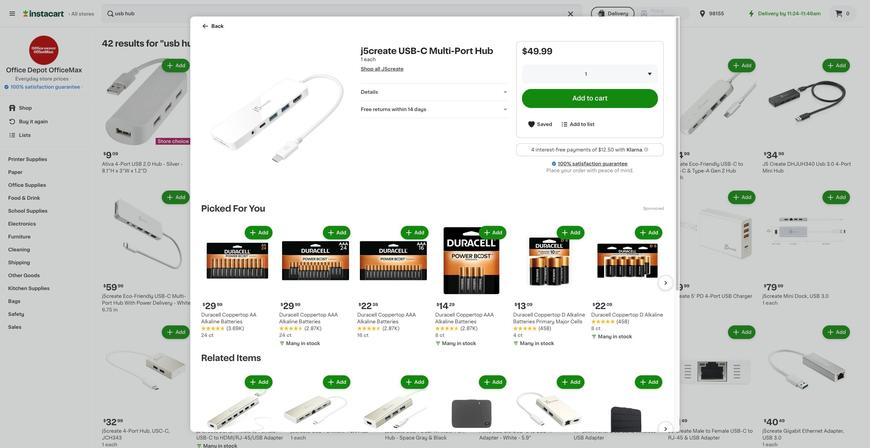 Task type: describe. For each thing, give the bounding box(es) containing it.
2 item carousel region from the top
[[192, 372, 674, 449]]

j5create usb-c multi-port hub image
[[207, 46, 348, 188]]

service type group
[[591, 7, 691, 20]]



Task type: locate. For each thing, give the bounding box(es) containing it.
instacart logo image
[[23, 10, 64, 18]]

1 vertical spatial item carousel region
[[192, 372, 674, 449]]

product group
[[102, 57, 191, 175], [291, 57, 380, 175], [480, 57, 569, 175], [574, 57, 663, 175], [669, 57, 758, 181], [763, 57, 852, 175], [102, 190, 191, 314], [669, 190, 758, 300], [763, 190, 852, 307], [201, 224, 274, 339], [279, 224, 352, 348], [357, 224, 430, 339], [436, 224, 508, 348], [514, 224, 586, 348], [592, 224, 664, 342], [102, 324, 191, 449], [196, 324, 285, 449], [291, 324, 380, 442], [385, 324, 474, 442], [480, 324, 569, 442], [669, 324, 758, 442], [763, 324, 852, 449], [201, 374, 274, 449], [279, 374, 352, 449], [357, 374, 430, 449], [436, 374, 508, 449], [514, 374, 586, 449], [592, 374, 664, 449]]

item carousel region
[[192, 222, 674, 351], [192, 372, 674, 449]]

0 vertical spatial item carousel region
[[192, 222, 674, 351]]

None field
[[523, 64, 658, 83]]

office depot officemax logo image
[[29, 35, 59, 65]]

sponserd image
[[644, 207, 664, 211]]

None search field
[[102, 4, 582, 23]]

1 item carousel region from the top
[[192, 222, 674, 351]]



Task type: vqa. For each thing, say whether or not it's contained in the screenshot.
first 'item carousel' region
yes



